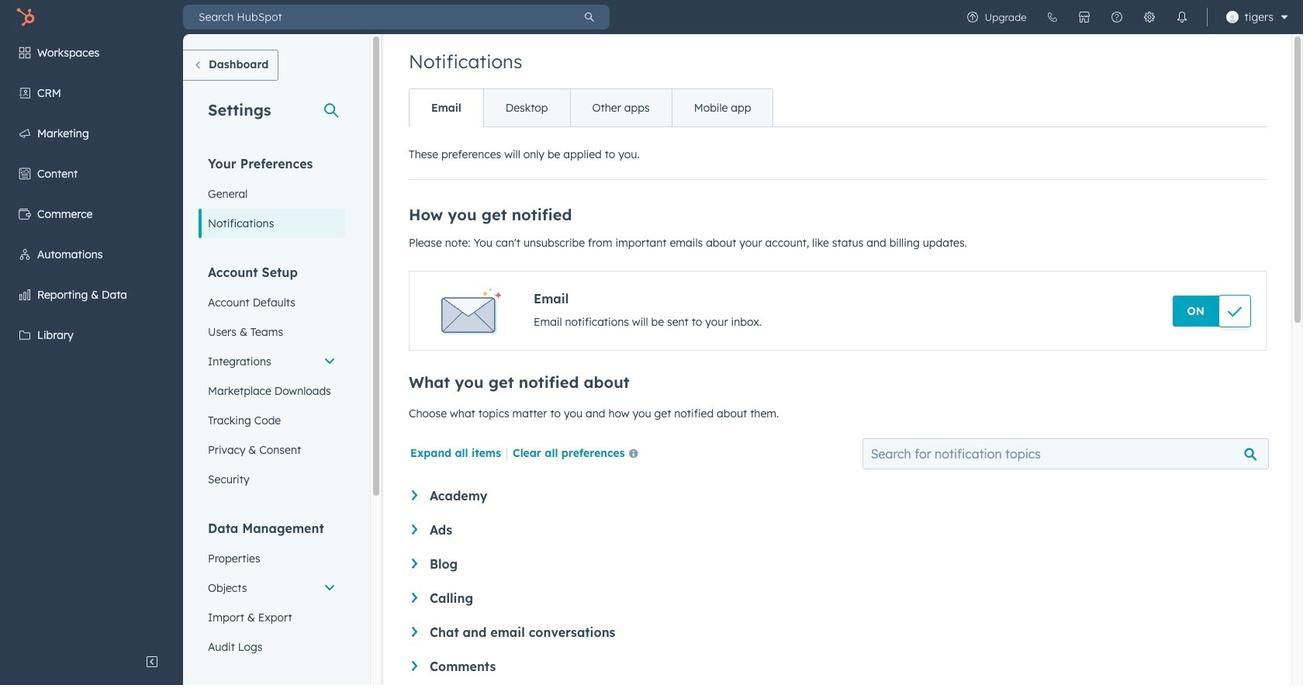 Task type: describe. For each thing, give the bounding box(es) containing it.
Search HubSpot search field
[[183, 5, 569, 29]]

howard n/a image
[[1226, 11, 1239, 23]]

1 caret image from the top
[[412, 490, 417, 500]]

marketplaces image
[[1078, 11, 1090, 23]]

3 caret image from the top
[[412, 593, 417, 603]]

2 caret image from the top
[[412, 559, 417, 569]]

1 horizontal spatial menu
[[956, 0, 1294, 34]]

3 caret image from the top
[[412, 661, 417, 671]]

Search for notification topics search field
[[863, 438, 1269, 469]]

settings image
[[1143, 11, 1156, 23]]

1 caret image from the top
[[412, 524, 417, 534]]



Task type: vqa. For each thing, say whether or not it's contained in the screenshot.
rightmost Last
no



Task type: locate. For each thing, give the bounding box(es) containing it.
2 vertical spatial caret image
[[412, 593, 417, 603]]

0 vertical spatial caret image
[[412, 490, 417, 500]]

data management element
[[199, 520, 345, 662]]

navigation
[[409, 88, 774, 127]]

1 vertical spatial caret image
[[412, 627, 417, 637]]

0 horizontal spatial menu
[[0, 34, 183, 646]]

0 vertical spatial caret image
[[412, 524, 417, 534]]

your preferences element
[[199, 155, 345, 238]]

2 vertical spatial caret image
[[412, 661, 417, 671]]

notifications image
[[1176, 11, 1188, 23]]

menu
[[956, 0, 1294, 34], [0, 34, 183, 646]]

1 vertical spatial caret image
[[412, 559, 417, 569]]

2 caret image from the top
[[412, 627, 417, 637]]

caret image
[[412, 524, 417, 534], [412, 627, 417, 637], [412, 661, 417, 671]]

help image
[[1111, 11, 1123, 23]]

caret image
[[412, 490, 417, 500], [412, 559, 417, 569], [412, 593, 417, 603]]

account setup element
[[199, 264, 345, 494]]



